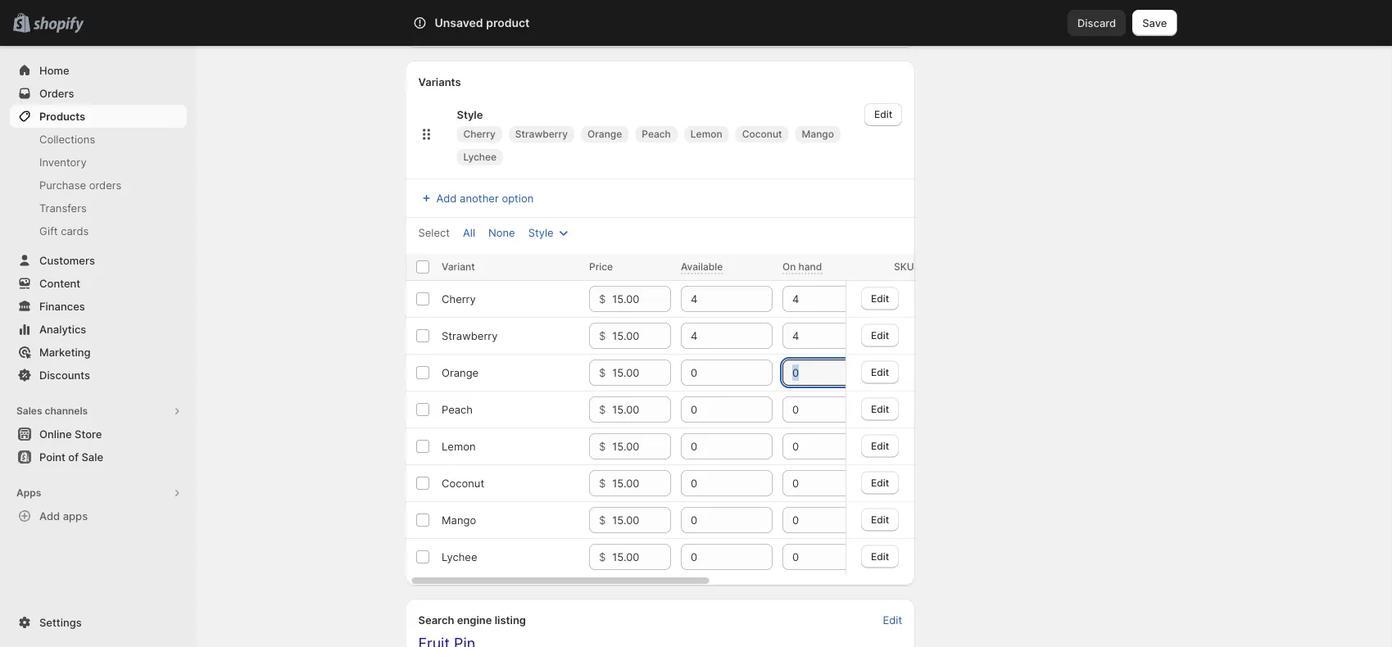 Task type: describe. For each thing, give the bounding box(es) containing it.
$ text field for strawberry
[[612, 323, 671, 349]]

products link
[[10, 105, 187, 128]]

online store link
[[10, 423, 187, 446]]

search button
[[458, 10, 934, 36]]

variants
[[418, 75, 461, 88]]

gift cards link
[[10, 220, 187, 243]]

settings link
[[10, 611, 187, 634]]

apps
[[63, 510, 88, 522]]

online store
[[39, 428, 102, 440]]

orders
[[89, 179, 122, 191]]

another
[[460, 192, 499, 204]]

1 vertical spatial mango
[[441, 514, 476, 527]]

information
[[505, 22, 562, 35]]

add apps
[[39, 510, 88, 522]]

orders link
[[10, 82, 187, 105]]

options element containing coconut
[[441, 477, 484, 490]]

online store button
[[0, 423, 197, 446]]

sales channels button
[[10, 400, 187, 423]]

hand
[[798, 261, 822, 273]]

on hand
[[782, 261, 822, 273]]

transfers link
[[10, 197, 187, 220]]

edit for orange
[[871, 366, 889, 378]]

$ text field for orange
[[612, 360, 671, 386]]

add another option button
[[409, 187, 544, 210]]

gift cards
[[39, 225, 89, 237]]

edit button for mango
[[861, 508, 899, 531]]

shopify image
[[33, 17, 84, 33]]

edit for peach
[[871, 403, 889, 415]]

edit button for orange
[[861, 361, 899, 384]]

add another option
[[436, 192, 534, 204]]

available
[[681, 261, 723, 273]]

product
[[486, 16, 530, 30]]

$ text field for cherry
[[612, 286, 671, 312]]

$ for mango
[[599, 514, 605, 527]]

$ text field for lemon
[[612, 434, 671, 460]]

discounts link
[[10, 364, 187, 387]]

0 vertical spatial lemon
[[691, 128, 723, 140]]

analytics link
[[10, 318, 187, 341]]

add customs information
[[436, 22, 562, 35]]

edit button for strawberry
[[861, 324, 899, 347]]

home
[[39, 64, 69, 77]]

edit for mango
[[871, 514, 889, 525]]

add customs information button
[[409, 17, 912, 40]]

transfers
[[39, 202, 87, 214]]

edit for lemon
[[871, 440, 889, 452]]

add for add another option
[[436, 192, 457, 204]]

discard button
[[1068, 10, 1126, 36]]

options element containing orange
[[441, 366, 478, 379]]

0 vertical spatial cherry
[[463, 128, 496, 140]]

edit button for cherry
[[861, 287, 899, 310]]

edit button for peach
[[861, 398, 899, 421]]

sku
[[894, 261, 914, 273]]

home link
[[10, 59, 187, 82]]

options element containing cherry
[[441, 293, 476, 305]]

1 vertical spatial cherry
[[441, 293, 476, 305]]

edit button
[[865, 103, 902, 126]]

finances link
[[10, 295, 187, 318]]

of
[[68, 451, 79, 463]]

sale
[[81, 451, 103, 463]]

content link
[[10, 272, 187, 295]]

option
[[502, 192, 534, 204]]

settings
[[39, 616, 82, 629]]

unsaved
[[435, 16, 483, 30]]

$ for lychee
[[599, 551, 605, 563]]

discounts
[[39, 369, 90, 381]]

0 vertical spatial mango
[[802, 128, 834, 140]]

edit button for lemon
[[861, 435, 899, 457]]

none
[[488, 226, 515, 239]]

engine
[[457, 614, 492, 626]]

$ for cherry
[[599, 293, 605, 305]]

edit for lychee
[[871, 550, 889, 562]]

1 vertical spatial strawberry
[[441, 329, 497, 342]]

apps
[[16, 487, 41, 499]]



Task type: locate. For each thing, give the bounding box(es) containing it.
all
[[463, 226, 475, 239]]

0 vertical spatial $ text field
[[612, 397, 671, 423]]

analytics
[[39, 323, 86, 336]]

edit button
[[861, 287, 899, 310], [861, 324, 899, 347], [861, 361, 899, 384], [861, 398, 899, 421], [861, 435, 899, 457], [861, 471, 899, 494], [861, 508, 899, 531], [861, 545, 899, 568], [873, 609, 912, 632]]

orange
[[588, 128, 622, 140], [441, 366, 478, 379]]

save button
[[1133, 10, 1177, 36]]

options element containing strawberry
[[441, 329, 497, 342]]

3 $ from the top
[[599, 366, 605, 379]]

inventory
[[39, 156, 87, 168]]

3 $ text field from the top
[[612, 360, 671, 386]]

add apps button
[[10, 505, 187, 528]]

orders
[[39, 87, 74, 100]]

point
[[39, 451, 65, 463]]

add
[[436, 22, 457, 35], [436, 192, 457, 204], [39, 510, 60, 522]]

0 vertical spatial peach
[[642, 128, 671, 140]]

0 vertical spatial orange
[[588, 128, 622, 140]]

$ for orange
[[599, 366, 605, 379]]

add left customs
[[436, 22, 457, 35]]

cards
[[61, 225, 89, 237]]

$ text field for lychee
[[612, 544, 671, 570]]

None number field
[[681, 286, 748, 312], [782, 286, 849, 312], [681, 323, 748, 349], [782, 323, 849, 349], [681, 360, 748, 386], [782, 360, 849, 386], [681, 397, 748, 423], [782, 397, 849, 423], [681, 434, 748, 460], [782, 434, 849, 460], [681, 470, 748, 497], [782, 470, 849, 497], [681, 507, 748, 533], [782, 507, 849, 533], [681, 544, 748, 570], [782, 544, 849, 570], [681, 286, 748, 312], [782, 286, 849, 312], [681, 323, 748, 349], [782, 323, 849, 349], [681, 360, 748, 386], [782, 360, 849, 386], [681, 397, 748, 423], [782, 397, 849, 423], [681, 434, 748, 460], [782, 434, 849, 460], [681, 470, 748, 497], [782, 470, 849, 497], [681, 507, 748, 533], [782, 507, 849, 533], [681, 544, 748, 570], [782, 544, 849, 570]]

variant
[[441, 261, 475, 273]]

2 $ from the top
[[599, 329, 605, 342]]

edit for coconut
[[871, 477, 889, 489]]

$ for strawberry
[[599, 329, 605, 342]]

purchase orders
[[39, 179, 122, 191]]

cherry down variant
[[441, 293, 476, 305]]

online
[[39, 428, 72, 440]]

on
[[782, 261, 796, 273]]

5 $ text field from the top
[[612, 544, 671, 570]]

1 horizontal spatial style
[[528, 226, 554, 239]]

8 $ from the top
[[599, 551, 605, 563]]

1 vertical spatial style
[[528, 226, 554, 239]]

0 horizontal spatial lemon
[[441, 440, 475, 453]]

edit for cherry
[[871, 292, 889, 304]]

1 horizontal spatial orange
[[588, 128, 622, 140]]

1 $ from the top
[[599, 293, 605, 305]]

edit for strawberry
[[871, 329, 889, 341]]

add left another
[[436, 192, 457, 204]]

style down variants
[[457, 108, 483, 121]]

2 vertical spatial $ text field
[[612, 507, 671, 533]]

customers
[[39, 254, 95, 267]]

1 options element from the top
[[441, 293, 476, 305]]

4 options element from the top
[[441, 403, 472, 416]]

7 $ from the top
[[599, 514, 605, 527]]

inventory link
[[10, 151, 187, 174]]

6 $ from the top
[[599, 477, 605, 490]]

price
[[589, 261, 613, 273]]

6 options element from the top
[[441, 477, 484, 490]]

style
[[457, 108, 483, 121], [528, 226, 554, 239]]

8 options element from the top
[[441, 551, 477, 563]]

strawberry
[[515, 128, 568, 140], [441, 329, 497, 342]]

options element containing mango
[[441, 514, 476, 527]]

style right none
[[528, 226, 554, 239]]

apps button
[[10, 482, 187, 505]]

collections
[[39, 133, 95, 145]]

4 $ text field from the top
[[612, 434, 671, 460]]

save
[[1143, 16, 1167, 29]]

1 vertical spatial orange
[[441, 366, 478, 379]]

search for search
[[485, 16, 520, 29]]

1 vertical spatial lychee
[[441, 551, 477, 563]]

0 horizontal spatial search
[[418, 614, 454, 626]]

search for search engine listing
[[418, 614, 454, 626]]

$
[[599, 293, 605, 305], [599, 329, 605, 342], [599, 366, 605, 379], [599, 403, 605, 416], [599, 440, 605, 453], [599, 477, 605, 490], [599, 514, 605, 527], [599, 551, 605, 563]]

0 horizontal spatial style
[[457, 108, 483, 121]]

$ for coconut
[[599, 477, 605, 490]]

edit inside dropdown button
[[874, 109, 893, 120]]

$ for peach
[[599, 403, 605, 416]]

$ text field for peach
[[612, 397, 671, 423]]

cherry up another
[[463, 128, 496, 140]]

channels
[[45, 405, 88, 417]]

5 $ from the top
[[599, 440, 605, 453]]

1 vertical spatial coconut
[[441, 477, 484, 490]]

2 options element from the top
[[441, 329, 497, 342]]

0 vertical spatial strawberry
[[515, 128, 568, 140]]

3 $ text field from the top
[[612, 507, 671, 533]]

point of sale
[[39, 451, 103, 463]]

search engine listing
[[418, 614, 526, 626]]

strawberry up option
[[515, 128, 568, 140]]

add for add apps
[[39, 510, 60, 522]]

0 vertical spatial coconut
[[742, 128, 782, 140]]

products
[[39, 110, 85, 123]]

4 $ from the top
[[599, 403, 605, 416]]

search
[[485, 16, 520, 29], [418, 614, 454, 626]]

select
[[418, 226, 450, 239]]

3 options element from the top
[[441, 366, 478, 379]]

1 horizontal spatial search
[[485, 16, 520, 29]]

sales channels
[[16, 405, 88, 417]]

purchase
[[39, 179, 86, 191]]

0 vertical spatial style
[[457, 108, 483, 121]]

point of sale button
[[0, 446, 197, 469]]

collections link
[[10, 128, 187, 151]]

0 horizontal spatial peach
[[441, 403, 472, 416]]

edit button for lychee
[[861, 545, 899, 568]]

content
[[39, 277, 80, 290]]

1 vertical spatial peach
[[441, 403, 472, 416]]

0 vertical spatial search
[[485, 16, 520, 29]]

none button
[[479, 221, 525, 244]]

style button
[[518, 221, 582, 244]]

cherry
[[463, 128, 496, 140], [441, 293, 476, 305]]

all button
[[453, 221, 485, 244]]

1 vertical spatial add
[[436, 192, 457, 204]]

0 vertical spatial lychee
[[463, 151, 497, 163]]

1 vertical spatial lemon
[[441, 440, 475, 453]]

0 horizontal spatial mango
[[441, 514, 476, 527]]

5 options element from the top
[[441, 440, 475, 453]]

$ text field for mango
[[612, 507, 671, 533]]

$ for lemon
[[599, 440, 605, 453]]

1 horizontal spatial lemon
[[691, 128, 723, 140]]

lychee up another
[[463, 151, 497, 163]]

1 horizontal spatial peach
[[642, 128, 671, 140]]

customers link
[[10, 249, 187, 272]]

options element containing lemon
[[441, 440, 475, 453]]

1 $ text field from the top
[[612, 286, 671, 312]]

lychee up search engine listing at the left bottom of the page
[[441, 551, 477, 563]]

listing
[[495, 614, 526, 626]]

peach
[[642, 128, 671, 140], [441, 403, 472, 416]]

1 horizontal spatial strawberry
[[515, 128, 568, 140]]

gift
[[39, 225, 58, 237]]

$ text field
[[612, 397, 671, 423], [612, 470, 671, 497], [612, 507, 671, 533]]

lychee
[[463, 151, 497, 163], [441, 551, 477, 563]]

marketing
[[39, 346, 91, 359]]

purchase orders link
[[10, 174, 187, 197]]

point of sale link
[[10, 446, 187, 469]]

options element
[[441, 293, 476, 305], [441, 329, 497, 342], [441, 366, 478, 379], [441, 403, 472, 416], [441, 440, 475, 453], [441, 477, 484, 490], [441, 514, 476, 527], [441, 551, 477, 563]]

edit button for coconut
[[861, 471, 899, 494]]

0 horizontal spatial orange
[[441, 366, 478, 379]]

customs
[[460, 22, 503, 35]]

lemon
[[691, 128, 723, 140], [441, 440, 475, 453]]

1 horizontal spatial mango
[[802, 128, 834, 140]]

discard
[[1078, 16, 1116, 29]]

2 $ text field from the top
[[612, 323, 671, 349]]

1 vertical spatial $ text field
[[612, 470, 671, 497]]

0 vertical spatial add
[[436, 22, 457, 35]]

1 vertical spatial search
[[418, 614, 454, 626]]

1 horizontal spatial coconut
[[742, 128, 782, 140]]

options element containing lychee
[[441, 551, 477, 563]]

2 $ text field from the top
[[612, 470, 671, 497]]

options element containing peach
[[441, 403, 472, 416]]

add for add customs information
[[436, 22, 457, 35]]

edit
[[874, 109, 893, 120], [871, 292, 889, 304], [871, 329, 889, 341], [871, 366, 889, 378], [871, 403, 889, 415], [871, 440, 889, 452], [871, 477, 889, 489], [871, 514, 889, 525], [871, 550, 889, 562], [883, 614, 902, 626]]

0 horizontal spatial strawberry
[[441, 329, 497, 342]]

sales
[[16, 405, 42, 417]]

0 horizontal spatial coconut
[[441, 477, 484, 490]]

1 $ text field from the top
[[612, 397, 671, 423]]

search inside search button
[[485, 16, 520, 29]]

$ text field
[[612, 286, 671, 312], [612, 323, 671, 349], [612, 360, 671, 386], [612, 434, 671, 460], [612, 544, 671, 570]]

7 options element from the top
[[441, 514, 476, 527]]

marketing link
[[10, 341, 187, 364]]

finances
[[39, 300, 85, 313]]

coconut
[[742, 128, 782, 140], [441, 477, 484, 490]]

add left apps
[[39, 510, 60, 522]]

add inside 'button'
[[436, 192, 457, 204]]

2 vertical spatial add
[[39, 510, 60, 522]]

mango
[[802, 128, 834, 140], [441, 514, 476, 527]]

style inside dropdown button
[[528, 226, 554, 239]]

unsaved product
[[435, 16, 530, 30]]

strawberry down variant
[[441, 329, 497, 342]]

$ text field for coconut
[[612, 470, 671, 497]]

store
[[75, 428, 102, 440]]



Task type: vqa. For each thing, say whether or not it's contained in the screenshot.
Add another option
yes



